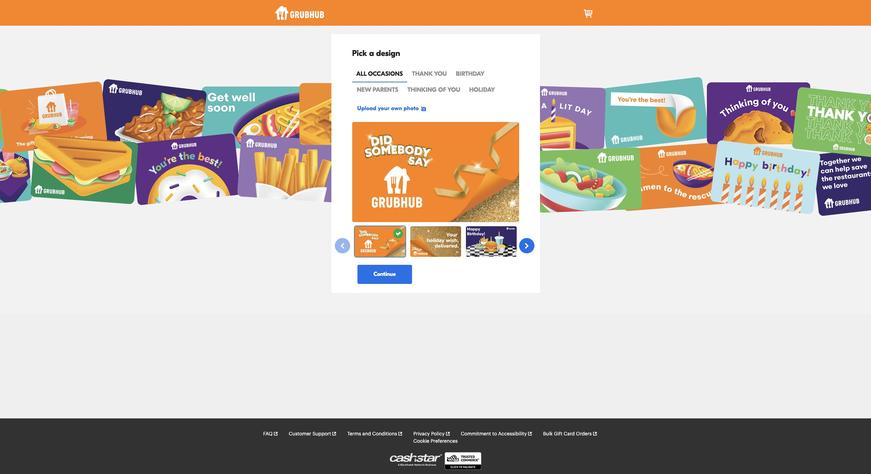 Task type: vqa. For each thing, say whether or not it's contained in the screenshot.
$250 "option" on the top of the page
no



Task type: describe. For each thing, give the bounding box(es) containing it.
1 horizontal spatial you
[[448, 86, 460, 94]]

accessibility
[[498, 432, 527, 437]]

bday radio
[[465, 226, 517, 258]]

own
[[391, 105, 402, 112]]

new parents
[[357, 86, 399, 94]]

orders
[[576, 432, 592, 437]]

upload your own photo button
[[352, 100, 433, 117]]

dss_2 image
[[410, 226, 461, 257]]

faq
[[263, 432, 273, 437]]

continue button
[[357, 265, 412, 284]]

pick a design
[[352, 49, 400, 58]]

new
[[357, 86, 371, 94]]

customer
[[289, 432, 311, 437]]

cookie preferences link
[[414, 438, 458, 445]]

bulk gift card orders
[[543, 432, 592, 437]]

and
[[363, 432, 371, 437]]

next card design image
[[524, 243, 530, 249]]

parents
[[373, 86, 399, 94]]

commitment
[[461, 432, 491, 437]]

privacy policy
[[414, 432, 445, 437]]

your
[[378, 105, 390, 112]]

privacy policy link
[[414, 431, 450, 438]]

pick
[[352, 49, 367, 58]]

DSS_2 radio
[[410, 226, 462, 258]]

upload your own photo
[[357, 105, 419, 112]]

previous card design image
[[339, 243, 346, 249]]

terms and conditions
[[347, 432, 397, 437]]

photo
[[404, 105, 419, 112]]

all
[[356, 70, 367, 78]]

continue
[[374, 271, 396, 278]]

terms
[[347, 432, 361, 437]]

thinking of you
[[408, 86, 460, 94]]

thank
[[412, 70, 433, 78]]

this site is protected by trustwave's trusted commerce program image
[[445, 452, 481, 470]]

thinking
[[408, 86, 437, 94]]

thank you
[[412, 70, 447, 78]]

bulk
[[543, 432, 553, 437]]



Task type: locate. For each thing, give the bounding box(es) containing it.
cookie
[[414, 439, 430, 444]]

1 vertical spatial dss_1 image
[[355, 226, 405, 257]]

0 vertical spatial dss_1 image
[[352, 122, 519, 222]]

to
[[492, 432, 497, 437]]

cookie preferences
[[414, 439, 458, 444]]

you right the of
[[448, 86, 460, 94]]

design
[[376, 49, 400, 58]]

upload
[[357, 105, 377, 112]]

card
[[564, 432, 575, 437]]

commitment to accessibility
[[461, 432, 527, 437]]

preferences
[[431, 439, 458, 444]]

gift card design option group
[[352, 226, 519, 259]]

DSS_1 radio
[[354, 226, 406, 258]]

cashstar, a blackhawk network business link
[[390, 454, 445, 471]]

1 vertical spatial you
[[448, 86, 460, 94]]

bday image
[[466, 226, 517, 257]]

holiday
[[469, 86, 495, 94]]

faq link
[[263, 431, 278, 438]]

of
[[438, 86, 446, 94]]

conditions
[[372, 432, 397, 437]]

customer support link
[[289, 431, 337, 438]]

dss_1 image inside option
[[355, 226, 405, 257]]

commitment to accessibility link
[[461, 431, 533, 438]]

gift card categories tab list
[[352, 66, 519, 98]]

0 horizontal spatial you
[[434, 70, 447, 78]]

terms and conditions link
[[347, 431, 403, 438]]

you up the of
[[434, 70, 447, 78]]

cashstar, a blackhawk network business image
[[390, 454, 442, 466]]

occasions
[[368, 70, 403, 78]]

customer support
[[289, 432, 331, 437]]

dss_1 image
[[352, 122, 519, 222], [355, 226, 405, 257]]

go to cart page image
[[583, 8, 594, 19]]

grubhub image
[[275, 6, 324, 20]]

support
[[313, 432, 331, 437]]

bulk gift card orders link
[[543, 431, 597, 438]]

privacy
[[414, 432, 430, 437]]

birthday
[[456, 70, 485, 78]]

policy
[[431, 432, 445, 437]]

0 vertical spatial you
[[434, 70, 447, 78]]

a
[[369, 49, 374, 58]]

all occasions
[[356, 70, 403, 78]]

gift
[[554, 432, 563, 437]]

you
[[434, 70, 447, 78], [448, 86, 460, 94]]



